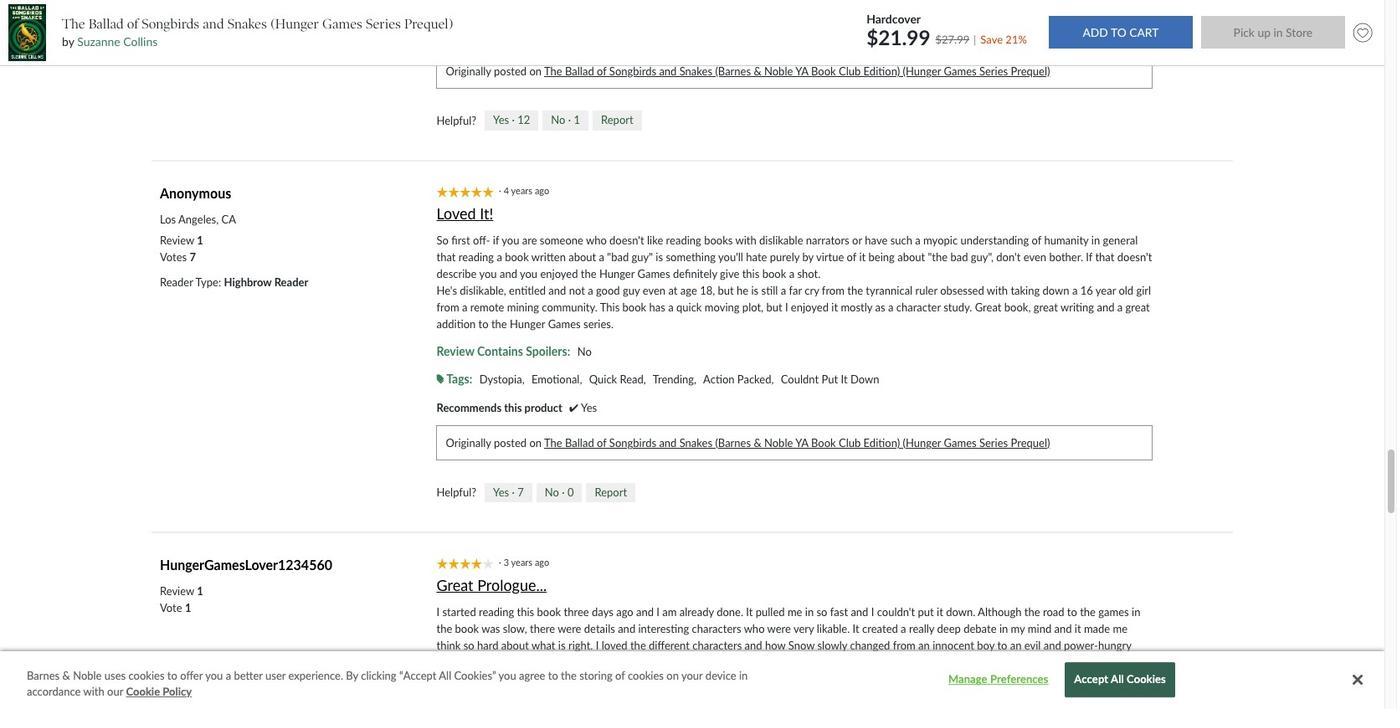 Task type: describe. For each thing, give the bounding box(es) containing it.
addition
[[437, 317, 476, 331]]

describe
[[437, 267, 477, 281]]

16
[[1081, 284, 1093, 297]]

humanity
[[1044, 234, 1089, 247]]

loved it!
[[437, 204, 493, 222]]

1 horizontal spatial about
[[569, 250, 596, 264]]

games inside the ballad of songbirds and snakes (hunger games series prequel) by suzanne collins
[[322, 16, 363, 32]]

helpful? for yes · 12
[[437, 114, 476, 127]]

yes for no · 0
[[493, 485, 509, 499]]

by inside so first off- if you are someone who doesn't like reading books with dislikable narrators or have such a myopic understanding of humanity in general that reading a book written about a "bad guy" is something you'll hate purely by virtue of it being about "the bad guy", don't even bother. if that doesn't describe you and you enjoyed the hunger games definitely give this book a shot. he's dislikable, entitled and not a good guy even at age 18, but he is still a far cry from the tyrannical ruler obsessed with taking down a 16 year old girl from a remote mining community. this book has a quick moving plot, but i enjoyed it mostly as a character study.  great book, great writing and a great addition to the hunger games series.
[[803, 250, 814, 264]]

1 were from the left
[[558, 623, 582, 636]]

shot.
[[798, 267, 821, 281]]

the inside the i started reading this book three days ago and i am already done. it pulled me in so fast and i couldn't put it down. although the road to the games in the book was slow, there were details and interesting characters who were very likable. it created a really deep debate in my mind and it made me think so hard about what is right. i loved the different characters and how snow slowly changed from an innocent boy to an evil and power-hungry adult. it really explains why he is-how-he-is in the main series. the book was a bit slow and i felt like it ended too quickly with a lot of questions unanswered, but overall this was a great book.
[[733, 656, 751, 669]]

down
[[1043, 284, 1070, 297]]

0 vertical spatial even
[[1024, 250, 1047, 264]]

1 horizontal spatial enjoyed
[[791, 301, 829, 314]]

who inside the i started reading this book three days ago and i am already done. it pulled me in so fast and i couldn't put it down. although the road to the games in the book was slow, there were details and interesting characters who were very likable. it created a really deep debate in my mind and it made me think so hard about what is right. i loved the different characters and how snow slowly changed from an innocent boy to an evil and power-hungry adult. it really explains why he is-how-he-is in the main series. the book was a bit slow and i felt like it ended too quickly with a lot of questions unanswered, but overall this was a great book.
[[744, 623, 765, 636]]

prequel) inside the ballad of songbirds and snakes (hunger games series prequel) by suzanne collins
[[404, 16, 453, 32]]

hard
[[477, 639, 499, 653]]

guy
[[623, 284, 640, 297]]

1 vertical spatial so
[[464, 639, 475, 653]]

reader type: highbrow reader
[[160, 276, 308, 289]]

down
[[851, 373, 880, 386]]

dislikable
[[759, 234, 803, 247]]

book for second the ballad of songbirds and snakes (barnes & noble ya book club edition) (hunger games series prequel) "link" from the top
[[811, 436, 836, 450]]

a down 'how-'
[[595, 673, 600, 686]]

(hunger for first the ballad of songbirds and snakes (barnes & noble ya book club edition) (hunger games series prequel) "link" from the top
[[903, 64, 941, 78]]

innocent
[[933, 639, 975, 653]]

1 vertical spatial hunger
[[510, 317, 545, 331]]

snakes for second the ballad of songbirds and snakes (barnes & noble ya book club edition) (hunger games series prequel) "link" from the top
[[680, 436, 713, 450]]

$21.99 $27.99
[[867, 25, 970, 49]]

(hunger for second the ballad of songbirds and snakes (barnes & noble ya book club edition) (hunger games series prequel) "link" from the top
[[903, 436, 941, 450]]

created
[[862, 623, 898, 636]]

review for contains
[[437, 344, 474, 358]]

with up book,
[[987, 284, 1008, 297]]

(barnes for first the ballad of songbirds and snakes (barnes & noble ya book club edition) (hunger games series prequel) "link" from the top
[[715, 64, 751, 78]]

the inside barnes & noble uses cookies to offer you a better user experience. by clicking "accept all cookies" you agree to the storing of cookies on your device in accordance with our
[[561, 669, 577, 682]]

your
[[682, 669, 703, 682]]

book down guy
[[623, 301, 647, 314]]

it down or
[[859, 250, 866, 264]]

a left bit
[[801, 656, 807, 669]]

i up created
[[871, 606, 874, 619]]

$21.99
[[867, 25, 931, 49]]

you up dislikable, on the left of page
[[479, 267, 497, 281]]

#
[[437, 374, 444, 384]]

ago for great prologue...
[[535, 557, 550, 568]]

votes
[[160, 250, 187, 264]]

slow
[[825, 656, 847, 669]]

2 an from the left
[[1010, 639, 1022, 653]]

1 vertical spatial from
[[437, 301, 459, 314]]

dislikable,
[[460, 284, 506, 297]]

moving
[[705, 301, 740, 314]]

barnes
[[27, 669, 60, 682]]

1 horizontal spatial really
[[909, 623, 935, 636]]

the up think
[[437, 623, 452, 636]]

the up "no · 1"
[[544, 64, 562, 78]]

report for 1
[[601, 113, 634, 127]]

with up hate
[[736, 234, 757, 247]]

the up not
[[581, 267, 597, 281]]

think
[[437, 639, 461, 653]]

it right done.
[[746, 606, 753, 619]]

if
[[493, 234, 499, 247]]

you right offer
[[205, 669, 223, 682]]

he inside so first off- if you are someone who doesn't like reading books with dislikable narrators or have such a myopic understanding of humanity in general that reading a book written about a "bad guy" is something you'll hate purely by virtue of it being about "the bad guy", don't even bother. if that doesn't describe you and you enjoyed the hunger games definitely give this book a shot. he's dislikable, entitled and not a good guy even at age 18, but he is still a far cry from the tyrannical ruler obsessed with taking down a 16 year old girl from a remote mining community. this book has a quick moving plot, but i enjoyed it mostly as a character study.  great book, great writing and a great addition to the hunger games series.
[[737, 284, 749, 297]]

2 horizontal spatial about
[[898, 250, 925, 264]]

2 vertical spatial was
[[573, 673, 592, 686]]

girl
[[1137, 284, 1151, 297]]

vote
[[160, 602, 182, 615]]

originally posted on the ballad of songbirds and snakes (barnes & noble ya book club edition) (hunger games series prequel) for first the ballad of songbirds and snakes (barnes & noble ya book club edition) (hunger games series prequel) "link" from the top
[[446, 64, 1050, 78]]

a right not
[[588, 284, 593, 297]]

$27.99
[[936, 32, 970, 46]]

it up the changed
[[853, 623, 860, 636]]

1 vertical spatial characters
[[693, 639, 742, 653]]

book for first the ballad of songbirds and snakes (barnes & noble ya book club edition) (hunger games series prequel) "link" from the top
[[811, 64, 836, 78]]

hardcover
[[867, 11, 921, 26]]

although
[[978, 606, 1022, 619]]

not
[[569, 284, 585, 297]]

years for great prologue...
[[511, 557, 533, 568]]

put
[[822, 373, 838, 386]]

prequel) for first the ballad of songbirds and snakes (barnes & noble ya book club edition) (hunger games series prequel) "link" from the top
[[1011, 64, 1050, 78]]

1 right 'vote'
[[185, 602, 191, 615]]

entitled
[[509, 284, 546, 297]]

in inside so first off- if you are someone who doesn't like reading books with dislikable narrators or have such a myopic understanding of humanity in general that reading a book written about a "bad guy" is something you'll hate purely by virtue of it being about "the bad guy", don't even bother. if that doesn't describe you and you enjoyed the hunger games definitely give this book a shot. he's dislikable, entitled and not a good guy even at age 18, but he is still a far cry from the tyrannical ruler obsessed with taking down a 16 year old girl from a remote mining community. this book has a quick moving plot, but i enjoyed it mostly as a character study.  great book, great writing and a great addition to the hunger games series.
[[1092, 234, 1100, 247]]

0 vertical spatial reading
[[666, 234, 702, 247]]

better
[[234, 669, 263, 682]]

about inside the i started reading this book three days ago and i am already done. it pulled me in so fast and i couldn't put it down. although the road to the games in the book was slow, there were details and interesting characters who were very likable. it created a really deep debate in my mind and it made me think so hard about what is right. i loved the different characters and how snow slowly changed from an innocent boy to an evil and power-hungry adult. it really explains why he is-how-he-is in the main series. the book was a bit slow and i felt like it ended too quickly with a lot of questions unanswered, but overall this was a great book.
[[501, 639, 529, 653]]

1 vertical spatial yes
[[581, 401, 597, 415]]

the up he-
[[630, 639, 646, 653]]

year
[[1096, 284, 1116, 297]]

1 horizontal spatial doesn't
[[1118, 250, 1152, 264]]

you up entitled
[[520, 267, 538, 281]]

of inside the ballad of songbirds and snakes (hunger games series prequel) by suzanne collins
[[127, 16, 138, 32]]

down.
[[946, 606, 976, 619]]

in inside barnes & noble uses cookies to offer you a better user experience. by clicking "accept all cookies" you agree to the storing of cookies on your device in accordance with our
[[739, 669, 748, 682]]

series. inside the i started reading this book three days ago and i am already done. it pulled me in so fast and i couldn't put it down. although the road to the games in the book was slow, there were details and interesting characters who were very likable. it created a really deep debate in my mind and it made me think so hard about what is right. i loved the different characters and how snow slowly changed from an innocent boy to an evil and power-hungry adult. it really explains why he is-how-he-is in the main series. the book was a bit slow and i felt like it ended too quickly with a lot of questions unanswered, but overall this was a great book.
[[700, 656, 730, 669]]

1 vertical spatial reading
[[459, 250, 494, 264]]

like inside the i started reading this book three days ago and i am already done. it pulled me in so fast and i couldn't put it down. although the road to the games in the book was slow, there were details and interesting characters who were very likable. it created a really deep debate in my mind and it made me think so hard about what is right. i loved the different characters and how snow slowly changed from an innocent boy to an evil and power-hungry adult. it really explains why he is-how-he-is in the main series. the book was a bit slow and i felt like it ended too quickly with a lot of questions unanswered, but overall this was a great book.
[[894, 656, 911, 669]]

is right guy"
[[656, 250, 663, 264]]

book up the there
[[537, 606, 561, 619]]

0 horizontal spatial doesn't
[[610, 234, 644, 247]]

a up far in the top right of the page
[[789, 267, 795, 281]]

interesting
[[638, 623, 689, 636]]

the up mostly
[[848, 284, 863, 297]]

0 vertical spatial hunger
[[599, 267, 635, 281]]

product for recommends this product ✔ yes
[[525, 401, 563, 415]]

the up no · 0
[[544, 436, 562, 450]]

ballad for second the ballad of songbirds and snakes (barnes & noble ya book club edition) (hunger games series prequel) "link" from the top
[[565, 436, 594, 450]]

review inside los angeles, ca review 1 votes 7
[[160, 234, 194, 247]]

mining
[[507, 301, 539, 314]]

i started reading this book three days ago and i am already done. it pulled me in so fast and i couldn't put it down. although the road to the games in the book was slow, there were details and interesting characters who were very likable. it created a really deep debate in my mind and it made me think so hard about what is right. i loved the different characters and how snow slowly changed from an innocent boy to an evil and power-hungry adult. it really explains why he is-how-he-is in the main series. the book was a bit slow and i felt like it ended too quickly with a lot of questions unanswered, but overall this was a great book.
[[437, 606, 1141, 686]]

all inside accept all cookies "button"
[[1111, 673, 1124, 686]]

2 reader from the left
[[274, 276, 308, 289]]

0 horizontal spatial was
[[482, 623, 500, 636]]

book up still
[[763, 267, 787, 281]]

what
[[532, 639, 556, 653]]

0 vertical spatial enjoyed
[[540, 267, 578, 281]]

a down couldn't
[[901, 623, 906, 636]]

obsessed
[[940, 284, 984, 297]]

great inside the i started reading this book three days ago and i am already done. it pulled me in so fast and i couldn't put it down. although the road to the games in the book was slow, there were details and interesting characters who were very likable. it created a really deep debate in my mind and it made me think so hard about what is right. i loved the different characters and how snow slowly changed from an innocent boy to an evil and power-hungry adult. it really explains why he is-how-he-is in the main series. the book was a bit slow and i felt like it ended too quickly with a lot of questions unanswered, but overall this was a great book.
[[603, 673, 627, 686]]

series inside the ballad of songbirds and snakes (hunger games series prequel) by suzanne collins
[[366, 16, 401, 32]]

read,
[[620, 373, 646, 386]]

report button for 1
[[593, 111, 642, 131]]

there
[[530, 623, 555, 636]]

a right 'has'
[[668, 301, 674, 314]]

still
[[762, 284, 778, 297]]

2 the ballad of songbirds and snakes (barnes & noble ya book club edition) (hunger games series prequel) link from the top
[[544, 436, 1050, 450]]

1 horizontal spatial so
[[817, 606, 828, 619]]

cry
[[805, 284, 819, 297]]

loved
[[602, 639, 628, 653]]

0 vertical spatial but
[[718, 284, 734, 297]]

i left started
[[437, 606, 440, 619]]

character
[[897, 301, 941, 314]]

a left lot
[[1034, 656, 1040, 669]]

is up why
[[558, 639, 566, 653]]

ya for second the ballad of songbirds and snakes (barnes & noble ya book club edition) (hunger games series prequel) "link" from the top
[[796, 436, 809, 450]]

suzanne collins link
[[77, 34, 158, 49]]

you right if
[[502, 234, 519, 247]]

ago for loved it!
[[535, 185, 550, 196]]

edition) for first the ballad of songbirds and snakes (barnes & noble ya book club edition) (hunger games series prequel) "link" from the top
[[864, 64, 900, 78]]

"the
[[928, 250, 948, 264]]

spoilers:
[[526, 344, 570, 358]]

of inside barnes & noble uses cookies to offer you a better user experience. by clicking "accept all cookies" you agree to the storing of cookies on your device in accordance with our
[[615, 669, 625, 682]]

0 horizontal spatial great
[[437, 576, 474, 594]]

a up addition
[[462, 301, 468, 314]]

and inside the ballad of songbirds and snakes (hunger games series prequel) by suzanne collins
[[203, 16, 224, 32]]

to up "policy"
[[167, 669, 177, 682]]

details
[[584, 623, 615, 636]]

like inside so first off- if you are someone who doesn't like reading books with dislikable narrators or have such a myopic understanding of humanity in general that reading a book written about a "bad guy" is something you'll hate purely by virtue of it being about "the bad guy", don't even bother. if that doesn't describe you and you enjoyed the hunger games definitely give this book a shot. he's dislikable, entitled and not a good guy even at age 18, but he is still a far cry from the tyrannical ruler obsessed with taking down a 16 year old girl from a remote mining community. this book has a quick moving plot, but i enjoyed it mostly as a character study.  great book, great writing and a great addition to the hunger games series.
[[647, 234, 663, 247]]

book down started
[[455, 623, 479, 636]]

· left 4
[[499, 185, 501, 196]]

· left the 3 on the left of page
[[499, 557, 501, 568]]

it up unanswered,
[[466, 656, 473, 669]]

uses
[[104, 669, 126, 682]]

my
[[1011, 623, 1025, 636]]

right.
[[568, 639, 593, 653]]

deep
[[937, 623, 961, 636]]

ballad inside the ballad of songbirds and snakes (hunger games series prequel) by suzanne collins
[[88, 16, 124, 32]]

in left my in the bottom right of the page
[[1000, 623, 1008, 636]]

i left am
[[657, 606, 660, 619]]

has
[[649, 301, 666, 314]]

you left agree
[[499, 669, 516, 682]]

or
[[852, 234, 862, 247]]

book.
[[630, 673, 657, 686]]

hungergameslover1234560 button
[[160, 557, 332, 573]]

who inside so first off- if you are someone who doesn't like reading books with dislikable narrators or have such a myopic understanding of humanity in general that reading a book written about a "bad guy" is something you'll hate purely by virtue of it being about "the bad guy", don't even bother. if that doesn't describe you and you enjoyed the hunger games definitely give this book a shot. he's dislikable, entitled and not a good guy even at age 18, but he is still a far cry from the tyrannical ruler obsessed with taking down a 16 year old girl from a remote mining community. this book has a quick moving plot, but i enjoyed it mostly as a character study.  great book, great writing and a great addition to the hunger games series.
[[586, 234, 607, 247]]

am
[[663, 606, 677, 619]]

& inside barnes & noble uses cookies to offer you a better user experience. by clicking "accept all cookies" you agree to the storing of cookies on your device in accordance with our
[[62, 669, 70, 682]]

adult.
[[437, 656, 463, 669]]

i right right.
[[596, 639, 599, 653]]

debate
[[964, 623, 997, 636]]

1 horizontal spatial great
[[1034, 301, 1058, 314]]

books
[[704, 234, 733, 247]]

a right as
[[888, 301, 894, 314]]

· for yes · 12
[[512, 113, 515, 127]]

book,
[[1005, 301, 1031, 314]]

los
[[160, 213, 176, 226]]

club for second the ballad of songbirds and snakes (barnes & noble ya book club edition) (hunger games series prequel) "link" from the top
[[839, 436, 861, 450]]

it right put
[[937, 606, 944, 619]]

but inside the i started reading this book three days ago and i am already done. it pulled me in so fast and i couldn't put it down. although the road to the games in the book was slow, there were details and interesting characters who were very likable. it created a really deep debate in my mind and it made me think so hard about what is right. i loved the different characters and how snow slowly changed from an innocent boy to an evil and power-hungry adult. it really explains why he is-how-he-is in the main series. the book was a bit slow and i felt like it ended too quickly with a lot of questions unanswered, but overall this was a great book.
[[500, 673, 516, 686]]

it left mostly
[[832, 301, 838, 314]]

2 horizontal spatial great
[[1126, 301, 1150, 314]]

los angeles, ca review 1 votes 7
[[160, 213, 236, 264]]

cookie policy link
[[126, 685, 192, 701]]

in up book.
[[644, 656, 653, 669]]

✔
[[569, 401, 579, 415]]

1 vertical spatial was
[[780, 656, 799, 669]]

edition) for second the ballad of songbirds and snakes (barnes & noble ya book club edition) (hunger games series prequel) "link" from the top
[[864, 436, 900, 450]]

& for first the ballad of songbirds and snakes (barnes & noble ya book club edition) (hunger games series prequel) "link" from the top
[[754, 64, 762, 78]]

is left still
[[751, 284, 759, 297]]

originally for first the ballad of songbirds and snakes (barnes & noble ya book club edition) (hunger games series prequel) "link" from the top
[[446, 64, 491, 78]]

so
[[437, 234, 449, 247]]

a down the old
[[1118, 301, 1123, 314]]

overall
[[519, 673, 551, 686]]

road
[[1043, 606, 1065, 619]]

7 inside los angeles, ca review 1 votes 7
[[190, 250, 196, 264]]

7 inside content helpfulness group
[[518, 485, 524, 499]]

on for second the ballad of songbirds and snakes (barnes & noble ya book club edition) (hunger games series prequel) "link" from the top
[[530, 436, 542, 450]]

felt
[[876, 656, 892, 669]]

cookie
[[126, 685, 160, 699]]

offer
[[180, 669, 203, 682]]

dystopia,
[[480, 373, 525, 386]]

yes · 12
[[493, 113, 530, 127]]

0 vertical spatial me
[[788, 606, 803, 619]]

posted for second the ballad of songbirds and snakes (barnes & noble ya book club edition) (hunger games series prequel) "link" from the top
[[494, 436, 527, 450]]

evil
[[1025, 639, 1041, 653]]

is up book.
[[634, 656, 642, 669]]

1 vertical spatial even
[[643, 284, 666, 297]]

this inside so first off- if you are someone who doesn't like reading books with dislikable narrators or have such a myopic understanding of humanity in general that reading a book written about a "bad guy" is something you'll hate purely by virtue of it being about "the bad guy", don't even bother. if that doesn't describe you and you enjoyed the hunger games definitely give this book a shot. he's dislikable, entitled and not a good guy even at age 18, but he is still a far cry from the tyrannical ruler obsessed with taking down a 16 year old girl from a remote mining community. this book has a quick moving plot, but i enjoyed it mostly as a character study.  great book, great writing and a great addition to the hunger games series.
[[742, 267, 760, 281]]

the down remote
[[491, 317, 507, 331]]

series for second the ballad of songbirds and snakes (barnes & noble ya book club edition) (hunger games series prequel) "link" from the top
[[980, 436, 1008, 450]]

bit
[[810, 656, 822, 669]]

he's
[[437, 284, 457, 297]]

to right agree
[[548, 669, 558, 682]]

on for first the ballad of songbirds and snakes (barnes & noble ya book club edition) (hunger games series prequel) "link" from the top
[[530, 64, 542, 78]]



Task type: locate. For each thing, give the bounding box(es) containing it.
report button right 0
[[587, 483, 636, 503]]

guy"
[[632, 250, 653, 264]]

great inside so first off- if you are someone who doesn't like reading books with dislikable narrators or have such a myopic understanding of humanity in general that reading a book written about a "bad guy" is something you'll hate purely by virtue of it being about "the bad guy", don't even bother. if that doesn't describe you and you enjoyed the hunger games definitely give this book a shot. he's dislikable, entitled and not a good guy even at age 18, but he is still a far cry from the tyrannical ruler obsessed with taking down a 16 year old girl from a remote mining community. this book has a quick moving plot, but i enjoyed it mostly as a character study.  great book, great writing and a great addition to the hunger games series.
[[975, 301, 1002, 314]]

reader down votes
[[160, 276, 193, 289]]

fast
[[830, 606, 848, 619]]

the ballad of songbirds and snakes (hunger games series prequel) image
[[8, 4, 46, 61]]

with
[[736, 234, 757, 247], [987, 284, 1008, 297], [1010, 656, 1031, 669], [83, 685, 104, 699]]

songbirds for second the ballad of songbirds and snakes (barnes & noble ya book club edition) (hunger games series prequel) "link" from the top
[[609, 436, 657, 450]]

in right games
[[1132, 606, 1141, 619]]

a left the "bad
[[599, 250, 605, 264]]

1 horizontal spatial series.
[[700, 656, 730, 669]]

1 vertical spatial club
[[839, 436, 861, 450]]

2 vertical spatial &
[[62, 669, 70, 682]]

1 that from the left
[[437, 250, 456, 264]]

years for loved it!
[[511, 185, 533, 196]]

1 down hungergameslover1234560
[[197, 585, 203, 598]]

originally for second the ballad of songbirds and snakes (barnes & noble ya book club edition) (hunger games series prequel) "link" from the top
[[446, 436, 491, 450]]

1 list from the top
[[160, 232, 203, 266]]

1 vertical spatial list
[[160, 583, 203, 617]]

0 horizontal spatial about
[[501, 639, 529, 653]]

0 vertical spatial series
[[366, 16, 401, 32]]

from right cry
[[822, 284, 845, 297]]

yes · 7
[[493, 485, 524, 499]]

0 vertical spatial posted
[[494, 64, 527, 78]]

1 vertical spatial posted
[[494, 436, 527, 450]]

with inside the i started reading this book three days ago and i am already done. it pulled me in so fast and i couldn't put it down. although the road to the games in the book was slow, there were details and interesting characters who were very likable. it created a really deep debate in my mind and it made me think so hard about what is right. i loved the different characters and how snow slowly changed from an innocent boy to an evil and power-hungry adult. it really explains why he is-how-he-is in the main series. the book was a bit slow and i felt like it ended too quickly with a lot of questions unanswered, but overall this was a great book.
[[1010, 656, 1031, 669]]

2 club from the top
[[839, 436, 861, 450]]

2 posted from the top
[[494, 436, 527, 450]]

1 vertical spatial great
[[437, 576, 474, 594]]

cookies up the cookie
[[129, 669, 165, 682]]

1 vertical spatial (barnes
[[715, 436, 751, 450]]

1 content helpfulness group from the top
[[437, 111, 642, 131]]

how
[[765, 639, 786, 653]]

2 vertical spatial noble
[[73, 669, 102, 682]]

reading inside the i started reading this book three days ago and i am already done. it pulled me in so fast and i couldn't put it down. although the road to the games in the book was slow, there were details and interesting characters who were very likable. it created a really deep debate in my mind and it made me think so hard about what is right. i loved the different characters and how snow slowly changed from an innocent boy to an evil and power-hungry adult. it really explains why he is-how-he-is in the main series. the book was a bit slow and i felt like it ended too quickly with a lot of questions unanswered, but overall this was a great book.
[[479, 606, 514, 619]]

writing
[[1061, 301, 1094, 314]]

0 vertical spatial &
[[754, 64, 762, 78]]

0 vertical spatial list
[[160, 232, 203, 266]]

1 the ballad of songbirds and snakes (barnes & noble ya book club edition) (hunger games series prequel) link from the top
[[544, 64, 1050, 78]]

1 vertical spatial 7
[[518, 485, 524, 499]]

1 vertical spatial &
[[754, 436, 762, 450]]

in up if
[[1092, 234, 1100, 247]]

1 reader from the left
[[160, 276, 193, 289]]

i left felt
[[870, 656, 873, 669]]

originally down 'recommends this product'
[[446, 64, 491, 78]]

study.
[[944, 301, 972, 314]]

so
[[817, 606, 828, 619], [464, 639, 475, 653]]

recommends for recommends this product
[[437, 29, 502, 43]]

list
[[160, 232, 203, 266], [160, 583, 203, 617]]

characters
[[692, 623, 742, 636], [693, 639, 742, 653]]

2 recommends from the top
[[437, 401, 502, 415]]

product for recommends this product
[[525, 29, 563, 43]]

1 vertical spatial prequel)
[[1011, 64, 1050, 78]]

i inside so first off- if you are someone who doesn't like reading books with dislikable narrators or have such a myopic understanding of humanity in general that reading a book written about a "bad guy" is something you'll hate purely by virtue of it being about "the bad guy", don't even bother. if that doesn't describe you and you enjoyed the hunger games definitely give this book a shot. he's dislikable, entitled and not a good guy even at age 18, but he is still a far cry from the tyrannical ruler obsessed with taking down a 16 year old girl from a remote mining community. this book has a quick moving plot, but i enjoyed it mostly as a character study.  great book, great writing and a great addition to the hunger games series.
[[785, 301, 788, 314]]

0 vertical spatial snakes
[[227, 16, 267, 32]]

1 club from the top
[[839, 64, 861, 78]]

7 right votes
[[190, 250, 196, 264]]

mind
[[1028, 623, 1052, 636]]

0 horizontal spatial hunger
[[510, 317, 545, 331]]

1 (barnes from the top
[[715, 64, 751, 78]]

noble
[[764, 64, 793, 78], [764, 436, 793, 450], [73, 669, 102, 682]]

are
[[522, 234, 537, 247]]

even right don't
[[1024, 250, 1047, 264]]

good
[[596, 284, 620, 297]]

no left 0
[[545, 485, 559, 499]]

the right your
[[733, 656, 751, 669]]

the up mind in the right of the page
[[1025, 606, 1041, 619]]

(hunger
[[270, 16, 319, 32], [903, 64, 941, 78], [903, 436, 941, 450]]

2 vertical spatial snakes
[[680, 436, 713, 450]]

really down hard
[[476, 656, 501, 669]]

2 list from the top
[[160, 583, 203, 617]]

0 vertical spatial from
[[822, 284, 845, 297]]

(barnes for second the ballad of songbirds and snakes (barnes & noble ya book club edition) (hunger games series prequel) "link" from the top
[[715, 436, 751, 450]]

at
[[669, 284, 678, 297]]

0 vertical spatial recommends
[[437, 29, 502, 43]]

it left ended
[[913, 656, 920, 669]]

1 vertical spatial by
[[803, 250, 814, 264]]

0 vertical spatial characters
[[692, 623, 742, 636]]

user
[[265, 669, 286, 682]]

don't
[[997, 250, 1021, 264]]

yes right ✔
[[581, 401, 597, 415]]

yes for no · 1
[[493, 113, 509, 127]]

helpful? for yes · 7
[[437, 486, 476, 499]]

ballad up the suzanne
[[88, 16, 124, 32]]

barnes & noble uses cookies to offer you a better user experience. by clicking "accept all cookies" you agree to the storing of cookies on your device in accordance with our
[[27, 669, 748, 699]]

someone
[[540, 234, 584, 247]]

a left 16
[[1073, 284, 1078, 297]]

accept all cookies button
[[1065, 663, 1176, 698]]

manage preferences
[[949, 673, 1049, 686]]

a inside barnes & noble uses cookies to offer you a better user experience. by clicking "accept all cookies" you agree to the storing of cookies on your device in accordance with our
[[226, 669, 231, 682]]

2 vertical spatial review
[[160, 585, 194, 598]]

he inside the i started reading this book three days ago and i am already done. it pulled me in so fast and i couldn't put it down. although the road to the games in the book was slow, there were details and interesting characters who were very likable. it created a really deep debate in my mind and it made me think so hard about what is right. i loved the different characters and how snow slowly changed from an innocent boy to an evil and power-hungry adult. it really explains why he is-how-he-is in the main series. the book was a bit slow and i felt like it ended too quickly with a lot of questions unanswered, but overall this was a great book.
[[568, 656, 579, 669]]

about down someone
[[569, 250, 596, 264]]

all inside barnes & noble uses cookies to offer you a better user experience. by clicking "accept all cookies" you agree to the storing of cookies on your device in accordance with our
[[439, 669, 451, 682]]

years right the 3 on the left of page
[[511, 557, 533, 568]]

a down if
[[497, 250, 502, 264]]

couldn't
[[877, 606, 915, 619]]

songbirds for first the ballad of songbirds and snakes (barnes & noble ya book club edition) (hunger games series prequel) "link" from the top
[[609, 64, 657, 78]]

how-
[[594, 656, 618, 669]]

on down the recommends this product ✔ yes
[[530, 436, 542, 450]]

2 product from the top
[[525, 401, 563, 415]]

pulled
[[756, 606, 785, 619]]

to right boy
[[998, 639, 1008, 653]]

the up the suzanne
[[62, 16, 85, 32]]

the inside the ballad of songbirds and snakes (hunger games series prequel) by suzanne collins
[[62, 16, 85, 32]]

about down such at the top right of page
[[898, 250, 925, 264]]

if
[[1086, 250, 1093, 264]]

1 vertical spatial originally posted on the ballad of songbirds and snakes (barnes & noble ya book club edition) (hunger games series prequel)
[[446, 436, 1050, 450]]

clicking
[[361, 669, 397, 682]]

it inside # tags: dystopia, emotional, quick read, trending, action packed, couldnt put it down
[[841, 373, 848, 386]]

first
[[451, 234, 470, 247]]

2 content helpfulness group from the top
[[437, 483, 636, 503]]

that
[[437, 250, 456, 264], [1096, 250, 1115, 264]]

no
[[551, 113, 566, 127], [578, 345, 592, 358], [545, 485, 559, 499]]

ago right the 3 on the left of page
[[535, 557, 550, 568]]

1 product from the top
[[525, 29, 563, 43]]

great down girl
[[1126, 301, 1150, 314]]

1 vertical spatial review
[[437, 344, 474, 358]]

years
[[511, 185, 533, 196], [511, 557, 533, 568]]

series for first the ballad of songbirds and snakes (barnes & noble ya book club edition) (hunger games series prequel) "link" from the top
[[980, 64, 1008, 78]]

0 vertical spatial great
[[975, 301, 1002, 314]]

1 inside los angeles, ca review 1 votes 7
[[197, 234, 203, 247]]

book
[[505, 250, 529, 264], [763, 267, 787, 281], [623, 301, 647, 314], [537, 606, 561, 619], [455, 623, 479, 636], [754, 656, 778, 669]]

hunger down the "bad
[[599, 267, 635, 281]]

preferences
[[991, 673, 1049, 686]]

who down pulled
[[744, 623, 765, 636]]

type:
[[196, 276, 221, 289]]

to right road
[[1067, 606, 1078, 619]]

all right "accept
[[439, 669, 451, 682]]

1 vertical spatial but
[[766, 301, 783, 314]]

1 vertical spatial recommends
[[437, 401, 502, 415]]

it right put
[[841, 373, 848, 386]]

enjoyed
[[540, 267, 578, 281], [791, 301, 829, 314]]

1 vertical spatial the ballad of songbirds and snakes (barnes & noble ya book club edition) (hunger games series prequel) link
[[544, 436, 1050, 450]]

· left 0
[[562, 485, 565, 499]]

no for no · 0
[[545, 485, 559, 499]]

2 vertical spatial yes
[[493, 485, 509, 499]]

great down down
[[1034, 301, 1058, 314]]

ruler
[[916, 284, 938, 297]]

posted down 'recommends this product'
[[494, 64, 527, 78]]

0 vertical spatial (barnes
[[715, 64, 751, 78]]

0 horizontal spatial all
[[439, 669, 451, 682]]

no · 1
[[551, 113, 580, 127]]

· for no · 0
[[562, 485, 565, 499]]

1 vertical spatial book
[[811, 436, 836, 450]]

bother.
[[1050, 250, 1084, 264]]

originally down the recommends this product ✔ yes
[[446, 436, 491, 450]]

questions
[[1070, 656, 1116, 669]]

1 vertical spatial no
[[578, 345, 592, 358]]

(hunger inside the ballad of songbirds and snakes (hunger games series prequel) by suzanne collins
[[270, 16, 319, 32]]

recommends for recommends this product ✔ yes
[[437, 401, 502, 415]]

the down different
[[656, 656, 671, 669]]

book down the how
[[754, 656, 778, 669]]

changed
[[850, 639, 890, 653]]

guy",
[[971, 250, 994, 264]]

1 edition) from the top
[[864, 64, 900, 78]]

0 horizontal spatial were
[[558, 623, 582, 636]]

noble for second the ballad of songbirds and snakes (barnes & noble ya book club edition) (hunger games series prequel) "link" from the top
[[764, 436, 793, 450]]

1 horizontal spatial he
[[737, 284, 749, 297]]

0 vertical spatial book
[[811, 64, 836, 78]]

with left our
[[83, 685, 104, 699]]

1 book from the top
[[811, 64, 836, 78]]

2 originally from the top
[[446, 436, 491, 450]]

already
[[680, 606, 714, 619]]

2 helpful? from the top
[[437, 486, 476, 499]]

doesn't
[[610, 234, 644, 247], [1118, 250, 1152, 264]]

posted
[[494, 64, 527, 78], [494, 436, 527, 450]]

0 horizontal spatial that
[[437, 250, 456, 264]]

0 vertical spatial content helpfulness group
[[437, 111, 642, 131]]

1 helpful? from the top
[[437, 114, 476, 127]]

snakes for first the ballad of songbirds and snakes (barnes & noble ya book club edition) (hunger games series prequel) "link" from the top
[[680, 64, 713, 78]]

1 horizontal spatial reader
[[274, 276, 308, 289]]

posted for first the ballad of songbirds and snakes (barnes & noble ya book club edition) (hunger games series prequel) "link" from the top
[[494, 64, 527, 78]]

it up the power-
[[1075, 623, 1082, 636]]

like up guy"
[[647, 234, 663, 247]]

1 recommends from the top
[[437, 29, 502, 43]]

review inside "review 1 vote 1"
[[160, 585, 194, 598]]

ya
[[796, 64, 809, 78], [796, 436, 809, 450]]

tags:
[[447, 372, 473, 386]]

1
[[574, 113, 580, 127], [197, 234, 203, 247], [197, 585, 203, 598], [185, 602, 191, 615]]

me up hungry
[[1113, 623, 1128, 636]]

was
[[482, 623, 500, 636], [780, 656, 799, 669], [573, 673, 592, 686]]

of inside the i started reading this book three days ago and i am already done. it pulled me in so fast and i couldn't put it down. although the road to the games in the book was slow, there were details and interesting characters who were very likable. it created a really deep debate in my mind and it made me think so hard about what is right. i loved the different characters and how snow slowly changed from an innocent boy to an evil and power-hungry adult. it really explains why he is-how-he-is in the main series. the book was a bit slow and i felt like it ended too quickly with a lot of questions unanswered, but overall this was a great book.
[[1058, 656, 1067, 669]]

3
[[504, 557, 509, 568]]

likable.
[[817, 623, 850, 636]]

this
[[504, 29, 522, 43], [742, 267, 760, 281], [504, 401, 522, 415], [517, 606, 534, 619], [553, 673, 571, 686]]

to down remote
[[479, 317, 489, 331]]

0 vertical spatial doesn't
[[610, 234, 644, 247]]

of
[[127, 16, 138, 32], [597, 64, 607, 78], [1032, 234, 1042, 247], [847, 250, 857, 264], [597, 436, 607, 450], [1058, 656, 1067, 669], [615, 669, 625, 682]]

yes left the '12' at top
[[493, 113, 509, 127]]

0 horizontal spatial who
[[586, 234, 607, 247]]

0 vertical spatial report
[[601, 113, 634, 127]]

0 vertical spatial no
[[551, 113, 566, 127]]

unanswered,
[[437, 673, 497, 686]]

age
[[681, 284, 697, 297]]

no inside review contains spoilers: no
[[578, 345, 592, 358]]

2 originally posted on the ballad of songbirds and snakes (barnes & noble ya book club edition) (hunger games series prequel) from the top
[[446, 436, 1050, 450]]

snakes inside the ballad of songbirds and snakes (hunger games series prequel) by suzanne collins
[[227, 16, 267, 32]]

originally posted on the ballad of songbirds and snakes (barnes & noble ya book club edition) (hunger games series prequel) for second the ballad of songbirds and snakes (barnes & noble ya book club edition) (hunger games series prequel) "link" from the top
[[446, 436, 1050, 450]]

being
[[869, 250, 895, 264]]

1 horizontal spatial was
[[573, 673, 592, 686]]

0 horizontal spatial so
[[464, 639, 475, 653]]

on inside barnes & noble uses cookies to offer you a better user experience. by clicking "accept all cookies" you agree to the storing of cookies on your device in accordance with our
[[667, 669, 679, 682]]

review up votes
[[160, 234, 194, 247]]

by
[[346, 669, 358, 682]]

report button for 0
[[587, 483, 636, 503]]

even up 'has'
[[643, 284, 666, 297]]

0 horizontal spatial series.
[[584, 317, 614, 331]]

doesn't down general
[[1118, 250, 1152, 264]]

1 vertical spatial on
[[530, 436, 542, 450]]

0 vertical spatial club
[[839, 64, 861, 78]]

understanding
[[961, 234, 1029, 247]]

great
[[1034, 301, 1058, 314], [1126, 301, 1150, 314], [603, 673, 627, 686]]

from down created
[[893, 639, 916, 653]]

experience.
[[289, 669, 343, 682]]

0 vertical spatial on
[[530, 64, 542, 78]]

2 vertical spatial series
[[980, 436, 1008, 450]]

off-
[[473, 234, 490, 247]]

trending,
[[653, 373, 697, 386]]

2 vertical spatial ballad
[[565, 436, 594, 450]]

from inside the i started reading this book three days ago and i am already done. it pulled me in so fast and i couldn't put it down. although the road to the games in the book was slow, there were details and interesting characters who were very likable. it created a really deep debate in my mind and it made me think so hard about what is right. i loved the different characters and how snow slowly changed from an innocent boy to an evil and power-hungry adult. it really explains why he is-how-he-is in the main series. the book was a bit slow and i felt like it ended too quickly with a lot of questions unanswered, but overall this was a great book.
[[893, 639, 916, 653]]

0 vertical spatial ago
[[535, 185, 550, 196]]

1 vertical spatial series
[[980, 64, 1008, 78]]

an left evil
[[1010, 639, 1022, 653]]

was down snow at the bottom of the page
[[780, 656, 799, 669]]

enjoyed down cry
[[791, 301, 829, 314]]

slow,
[[503, 623, 527, 636]]

privacy alert dialog
[[0, 651, 1385, 709]]

2 (barnes from the top
[[715, 436, 751, 450]]

content helpfulness group up · 4 years ago
[[437, 111, 642, 131]]

like right felt
[[894, 656, 911, 669]]

2 vertical spatial prequel)
[[1011, 436, 1050, 450]]

to inside so first off- if you are someone who doesn't like reading books with dislikable narrators or have such a myopic understanding of humanity in general that reading a book written about a "bad guy" is something you'll hate purely by virtue of it being about "the bad guy", don't even bother. if that doesn't describe you and you enjoyed the hunger games definitely give this book a shot. he's dislikable, entitled and not a good guy even at age 18, but he is still a far cry from the tyrannical ruler obsessed with taking down a 16 year old girl from a remote mining community. this book has a quick moving plot, but i enjoyed it mostly as a character study.  great book, great writing and a great addition to the hunger games series.
[[479, 317, 489, 331]]

with inside barnes & noble uses cookies to offer you a better user experience. by clicking "accept all cookies" you agree to the storing of cookies on your device in accordance with our
[[83, 685, 104, 699]]

1 originally from the top
[[446, 64, 491, 78]]

but down explains
[[500, 673, 516, 686]]

ago right 4
[[535, 185, 550, 196]]

an
[[919, 639, 930, 653], [1010, 639, 1022, 653]]

1 vertical spatial ya
[[796, 436, 809, 450]]

accept
[[1075, 673, 1109, 686]]

in up very
[[805, 606, 814, 619]]

doesn't up the "bad
[[610, 234, 644, 247]]

2 vertical spatial songbirds
[[609, 436, 657, 450]]

great prologue...
[[437, 576, 547, 594]]

· for yes · 7
[[512, 485, 515, 499]]

2 edition) from the top
[[864, 436, 900, 450]]

2 book from the top
[[811, 436, 836, 450]]

ago inside the i started reading this book three days ago and i am already done. it pulled me in so fast and i couldn't put it down. although the road to the games in the book was slow, there were details and interesting characters who were very likable. it created a really deep debate in my mind and it made me think so hard about what is right. i loved the different characters and how snow slowly changed from an innocent boy to an evil and power-hungry adult. it really explains why he is-how-he-is in the main series. the book was a bit slow and i felt like it ended too quickly with a lot of questions unanswered, but overall this was a great book.
[[616, 606, 634, 619]]

2 cookies from the left
[[628, 669, 664, 682]]

songbirds inside the ballad of songbirds and snakes (hunger games series prequel) by suzanne collins
[[142, 16, 199, 32]]

& for second the ballad of songbirds and snakes (barnes & noble ya book club edition) (hunger games series prequel) "link" from the top
[[754, 436, 762, 450]]

product
[[525, 29, 563, 43], [525, 401, 563, 415]]

1 horizontal spatial that
[[1096, 250, 1115, 264]]

review down addition
[[437, 344, 474, 358]]

too
[[955, 656, 971, 669]]

ya for first the ballad of songbirds and snakes (barnes & noble ya book club edition) (hunger games series prequel) "link" from the top
[[796, 64, 809, 78]]

prologue...
[[477, 576, 547, 594]]

1 vertical spatial report
[[595, 485, 627, 499]]

0 vertical spatial originally
[[446, 64, 491, 78]]

ballad for first the ballad of songbirds and snakes (barnes & noble ya book club edition) (hunger games series prequel) "link" from the top
[[565, 64, 594, 78]]

a right such at the top right of page
[[915, 234, 921, 247]]

· right the '12' at top
[[568, 113, 571, 127]]

no right the '12' at top
[[551, 113, 566, 127]]

helpful? left yes · 12
[[437, 114, 476, 127]]

1 vertical spatial doesn't
[[1118, 250, 1152, 264]]

put
[[918, 606, 934, 619]]

ballad down ✔
[[565, 436, 594, 450]]

series. inside so first off- if you are someone who doesn't like reading books with dislikable narrators or have such a myopic understanding of humanity in general that reading a book written about a "bad guy" is something you'll hate purely by virtue of it being about "the bad guy", don't even bother. if that doesn't describe you and you enjoyed the hunger games definitely give this book a shot. he's dislikable, entitled and not a good guy even at age 18, but he is still a far cry from the tyrannical ruler obsessed with taking down a 16 year old girl from a remote mining community. this book has a quick moving plot, but i enjoyed it mostly as a character study.  great book, great writing and a great addition to the hunger games series.
[[584, 317, 614, 331]]

list down hungergameslover1234560 button
[[160, 583, 203, 617]]

2 that from the left
[[1096, 250, 1115, 264]]

(barnes
[[715, 64, 751, 78], [715, 436, 751, 450]]

series. right main on the left of the page
[[700, 656, 730, 669]]

add to wishlist image
[[1350, 19, 1377, 46]]

1 vertical spatial me
[[1113, 623, 1128, 636]]

1 horizontal spatial who
[[744, 623, 765, 636]]

1 vertical spatial originally
[[446, 436, 491, 450]]

no for no · 1
[[551, 113, 566, 127]]

narrators
[[806, 234, 850, 247]]

1 posted from the top
[[494, 64, 527, 78]]

0 vertical spatial songbirds
[[142, 16, 199, 32]]

reading up slow,
[[479, 606, 514, 619]]

0 vertical spatial prequel)
[[404, 16, 453, 32]]

0 vertical spatial report button
[[593, 111, 642, 131]]

list down los
[[160, 232, 203, 266]]

edition)
[[864, 64, 900, 78], [864, 436, 900, 450]]

such
[[891, 234, 913, 247]]

that right if
[[1096, 250, 1115, 264]]

noble for first the ballad of songbirds and snakes (barnes & noble ya book club edition) (hunger games series prequel) "link" from the top
[[764, 64, 793, 78]]

1 horizontal spatial me
[[1113, 623, 1128, 636]]

1 horizontal spatial by
[[803, 250, 814, 264]]

· for no · 1
[[568, 113, 571, 127]]

1 right the '12' at top
[[574, 113, 580, 127]]

2 vertical spatial ago
[[616, 606, 634, 619]]

noble inside barnes & noble uses cookies to offer you a better user experience. by clicking "accept all cookies" you agree to the storing of cookies on your device in accordance with our
[[73, 669, 102, 682]]

yes left no · 0
[[493, 485, 509, 499]]

like
[[647, 234, 663, 247], [894, 656, 911, 669]]

1 horizontal spatial hunger
[[599, 267, 635, 281]]

a left far in the top right of the page
[[781, 284, 786, 297]]

the up 'made'
[[1080, 606, 1096, 619]]

so left fast
[[817, 606, 828, 619]]

have
[[865, 234, 888, 247]]

angeles,
[[178, 213, 219, 226]]

policy
[[163, 685, 192, 699]]

1 cookies from the left
[[129, 669, 165, 682]]

1 vertical spatial who
[[744, 623, 765, 636]]

0 vertical spatial yes
[[493, 113, 509, 127]]

2 were from the left
[[767, 623, 791, 636]]

0 horizontal spatial really
[[476, 656, 501, 669]]

1 originally posted on the ballad of songbirds and snakes (barnes & noble ya book club edition) (hunger games series prequel) from the top
[[446, 64, 1050, 78]]

ago right days
[[616, 606, 634, 619]]

book down the are
[[505, 250, 529, 264]]

1 inside content helpfulness group
[[574, 113, 580, 127]]

1 an from the left
[[919, 639, 930, 653]]

0 vertical spatial noble
[[764, 64, 793, 78]]

1 vertical spatial edition)
[[864, 436, 900, 450]]

it!
[[480, 204, 493, 222]]

prequel) for second the ballad of songbirds and snakes (barnes & noble ya book club edition) (hunger games series prequel) "link" from the top
[[1011, 436, 1050, 450]]

2 years from the top
[[511, 557, 533, 568]]

1 vertical spatial really
[[476, 656, 501, 669]]

me up very
[[788, 606, 803, 619]]

2 ya from the top
[[796, 436, 809, 450]]

0 vertical spatial product
[[525, 29, 563, 43]]

he left is-
[[568, 656, 579, 669]]

hunger
[[599, 267, 635, 281], [510, 317, 545, 331]]

made
[[1084, 623, 1111, 636]]

0 horizontal spatial he
[[568, 656, 579, 669]]

this
[[600, 301, 620, 314]]

club for first the ballad of songbirds and snakes (barnes & noble ya book club edition) (hunger games series prequel) "link" from the top
[[839, 64, 861, 78]]

None submit
[[1049, 16, 1193, 49], [1201, 16, 1346, 49], [1049, 16, 1193, 49], [1201, 16, 1346, 49]]

1 vertical spatial enjoyed
[[791, 301, 829, 314]]

but down still
[[766, 301, 783, 314]]

was down is-
[[573, 673, 592, 686]]

loved
[[437, 204, 476, 222]]

as
[[875, 301, 886, 314]]

review for 1
[[160, 585, 194, 598]]

report right 0
[[595, 485, 627, 499]]

accept all cookies
[[1075, 673, 1166, 686]]

1 ya from the top
[[796, 64, 809, 78]]

0 vertical spatial series.
[[584, 317, 614, 331]]

2 vertical spatial no
[[545, 485, 559, 499]]

0 horizontal spatial even
[[643, 284, 666, 297]]

something
[[666, 250, 716, 264]]

0 horizontal spatial cookies
[[129, 669, 165, 682]]

by inside the ballad of songbirds and snakes (hunger games series prequel) by suzanne collins
[[62, 34, 74, 49]]

remote
[[470, 301, 504, 314]]

on left your
[[667, 669, 679, 682]]

1 years from the top
[[511, 185, 533, 196]]

1 down angeles,
[[197, 234, 203, 247]]

by left the suzanne
[[62, 34, 74, 49]]

save 21%
[[981, 32, 1027, 46]]

0 horizontal spatial from
[[437, 301, 459, 314]]

1 horizontal spatial from
[[822, 284, 845, 297]]

years right 4
[[511, 185, 533, 196]]

1 horizontal spatial like
[[894, 656, 911, 669]]

content helpfulness group
[[437, 111, 642, 131], [437, 483, 636, 503]]

tyrannical
[[866, 284, 913, 297]]

1 vertical spatial helpful?
[[437, 486, 476, 499]]

recommends this product ✔ yes
[[437, 401, 597, 415]]

0 horizontal spatial great
[[603, 673, 627, 686]]

report for 0
[[595, 485, 627, 499]]

0
[[568, 485, 574, 499]]



Task type: vqa. For each thing, say whether or not it's contained in the screenshot.
read
no



